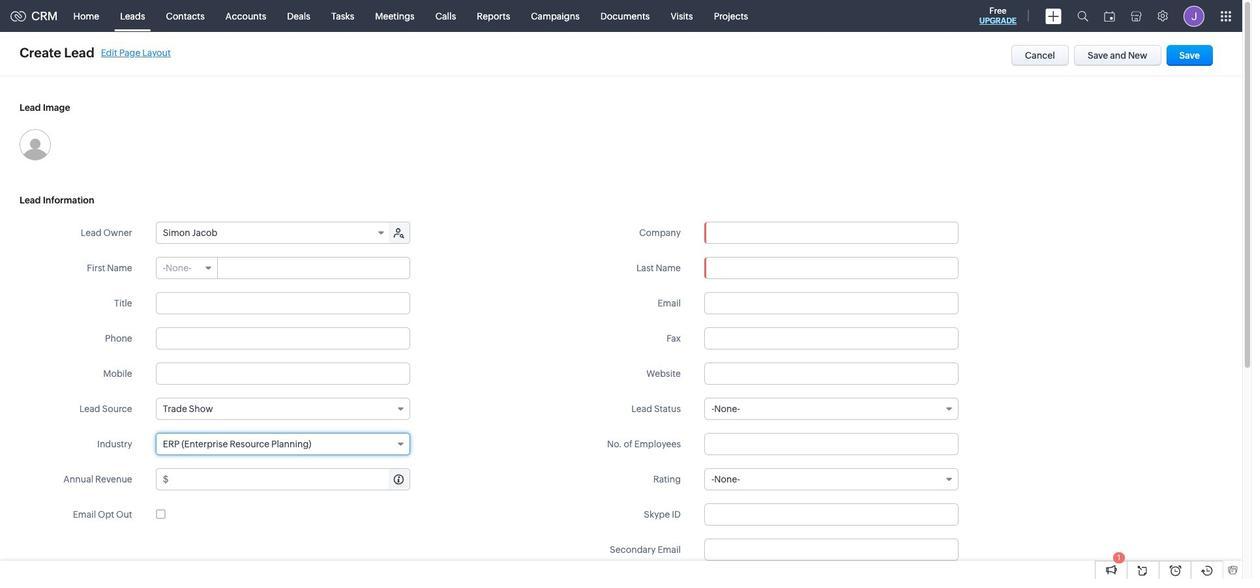 Task type: vqa. For each thing, say whether or not it's contained in the screenshot.
region
no



Task type: describe. For each thing, give the bounding box(es) containing it.
profile element
[[1176, 0, 1212, 32]]

calendar image
[[1104, 11, 1115, 21]]

search image
[[1077, 10, 1089, 22]]

image image
[[20, 129, 51, 160]]



Task type: locate. For each thing, give the bounding box(es) containing it.
profile image
[[1184, 6, 1205, 26]]

None text field
[[704, 363, 959, 385], [704, 504, 959, 526], [704, 539, 959, 561], [704, 363, 959, 385], [704, 504, 959, 526], [704, 539, 959, 561]]

None field
[[156, 222, 390, 243], [705, 222, 958, 243], [156, 258, 218, 279], [156, 398, 410, 420], [704, 398, 959, 420], [156, 433, 410, 455], [704, 468, 959, 490], [156, 222, 390, 243], [705, 222, 958, 243], [156, 258, 218, 279], [156, 398, 410, 420], [704, 398, 959, 420], [156, 433, 410, 455], [704, 468, 959, 490]]

logo image
[[10, 11, 26, 21]]

None text field
[[705, 222, 958, 243], [704, 257, 959, 279], [218, 258, 409, 279], [156, 292, 410, 314], [704, 292, 959, 314], [156, 327, 410, 350], [704, 327, 959, 350], [156, 363, 410, 385], [704, 433, 959, 455], [171, 469, 409, 490], [705, 222, 958, 243], [704, 257, 959, 279], [218, 258, 409, 279], [156, 292, 410, 314], [704, 292, 959, 314], [156, 327, 410, 350], [704, 327, 959, 350], [156, 363, 410, 385], [704, 433, 959, 455], [171, 469, 409, 490]]

create menu element
[[1038, 0, 1070, 32]]

search element
[[1070, 0, 1096, 32]]

create menu image
[[1046, 8, 1062, 24]]



